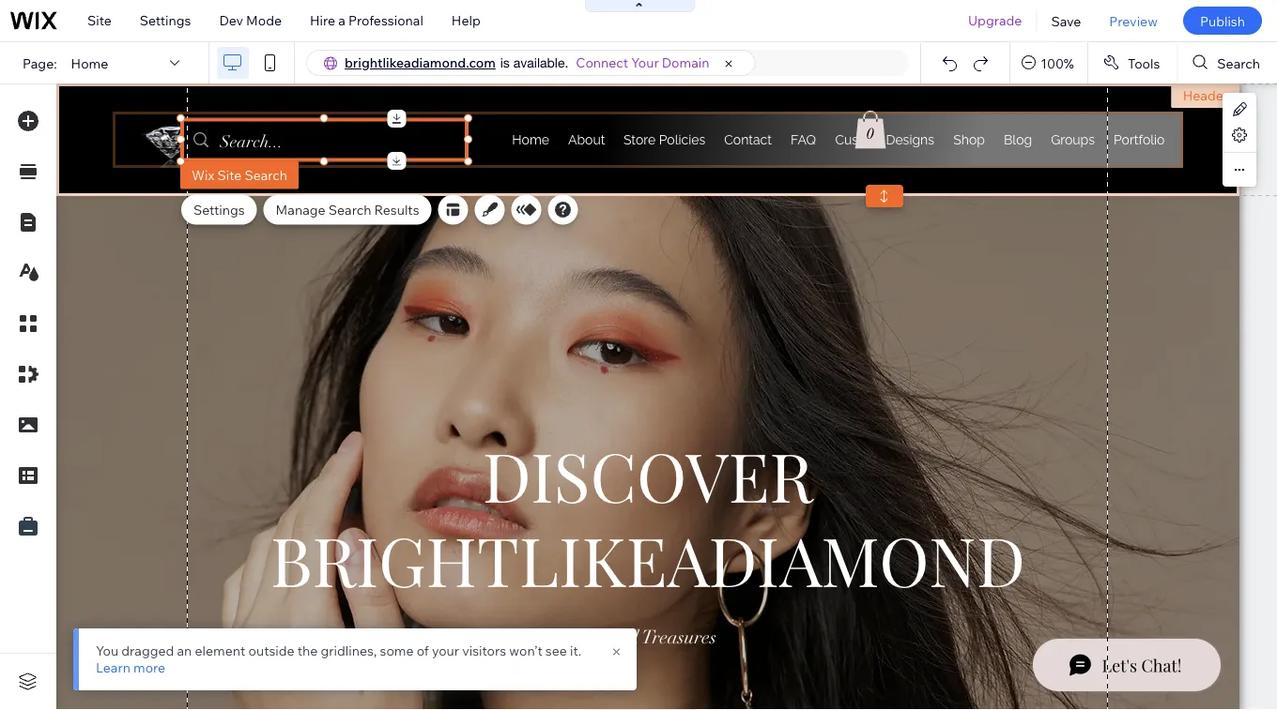 Task type: vqa. For each thing, say whether or not it's contained in the screenshot.
TO to the left
no



Task type: locate. For each thing, give the bounding box(es) containing it.
2 vertical spatial search
[[328, 201, 371, 218]]

your
[[432, 643, 459, 660]]

0 vertical spatial site
[[87, 12, 112, 29]]

site
[[87, 12, 112, 29], [217, 167, 242, 183]]

publish
[[1200, 12, 1245, 29]]

brightlikeadiamond.com
[[345, 54, 496, 71]]

your
[[631, 54, 659, 71]]

dev
[[219, 12, 243, 29]]

0 vertical spatial search
[[1217, 55, 1260, 71]]

2 horizontal spatial search
[[1217, 55, 1260, 71]]

0 horizontal spatial settings
[[140, 12, 191, 29]]

100% button
[[1011, 42, 1087, 84]]

0 vertical spatial settings
[[140, 12, 191, 29]]

you dragged an element outside the gridlines, some of your visitors won't see it. learn more
[[96, 643, 581, 677]]

search up manage at the left top
[[244, 167, 287, 183]]

more
[[133, 660, 165, 677]]

1 horizontal spatial site
[[217, 167, 242, 183]]

1 vertical spatial search
[[244, 167, 287, 183]]

search left results
[[328, 201, 371, 218]]

is available. connect your domain
[[500, 54, 709, 71]]

0 horizontal spatial site
[[87, 12, 112, 29]]

tools
[[1128, 55, 1160, 71]]

an
[[177, 643, 192, 660]]

mode
[[246, 12, 282, 29]]

the
[[297, 643, 318, 660]]

manage search results
[[276, 201, 419, 218]]

help
[[452, 12, 481, 29]]

is
[[500, 55, 510, 70]]

1 horizontal spatial settings
[[193, 201, 245, 218]]

settings left dev
[[140, 12, 191, 29]]

100%
[[1041, 55, 1074, 71]]

domain
[[662, 54, 709, 71]]

search down publish 'button'
[[1217, 55, 1260, 71]]

preview button
[[1095, 0, 1172, 41]]

search button
[[1178, 42, 1277, 84]]

search inside search button
[[1217, 55, 1260, 71]]

publish button
[[1183, 7, 1262, 35]]

outside
[[248, 643, 295, 660]]

1 vertical spatial settings
[[193, 201, 245, 218]]

learn more link
[[96, 660, 165, 677]]

1 horizontal spatial search
[[328, 201, 371, 218]]

site up home
[[87, 12, 112, 29]]

see
[[545, 643, 567, 660]]

site right wix
[[217, 167, 242, 183]]

search
[[1217, 55, 1260, 71], [244, 167, 287, 183], [328, 201, 371, 218]]

header
[[1183, 87, 1228, 104], [1183, 87, 1228, 104]]

1 vertical spatial site
[[217, 167, 242, 183]]

settings
[[140, 12, 191, 29], [193, 201, 245, 218]]

save
[[1051, 12, 1081, 29]]

dev mode
[[219, 12, 282, 29]]

learn
[[96, 660, 130, 677]]

visitors
[[462, 643, 506, 660]]

wix
[[192, 167, 214, 183]]

element
[[195, 643, 245, 660]]

settings down wix
[[193, 201, 245, 218]]

professional
[[348, 12, 423, 29]]



Task type: describe. For each thing, give the bounding box(es) containing it.
a
[[338, 12, 345, 29]]

some
[[380, 643, 414, 660]]

wix site search
[[192, 167, 287, 183]]

hire
[[310, 12, 335, 29]]

dragged
[[121, 643, 174, 660]]

upgrade
[[968, 12, 1022, 29]]

preview
[[1109, 12, 1158, 29]]

manage
[[276, 201, 325, 218]]

of
[[417, 643, 429, 660]]

you
[[96, 643, 118, 660]]

hire a professional
[[310, 12, 423, 29]]

gridlines,
[[321, 643, 377, 660]]

results
[[374, 201, 419, 218]]

home
[[71, 55, 108, 71]]

tools button
[[1088, 42, 1177, 84]]

connect
[[576, 54, 628, 71]]

it.
[[570, 643, 581, 660]]

won't
[[509, 643, 542, 660]]

0 horizontal spatial search
[[244, 167, 287, 183]]

save button
[[1037, 0, 1095, 41]]

available.
[[513, 55, 568, 70]]



